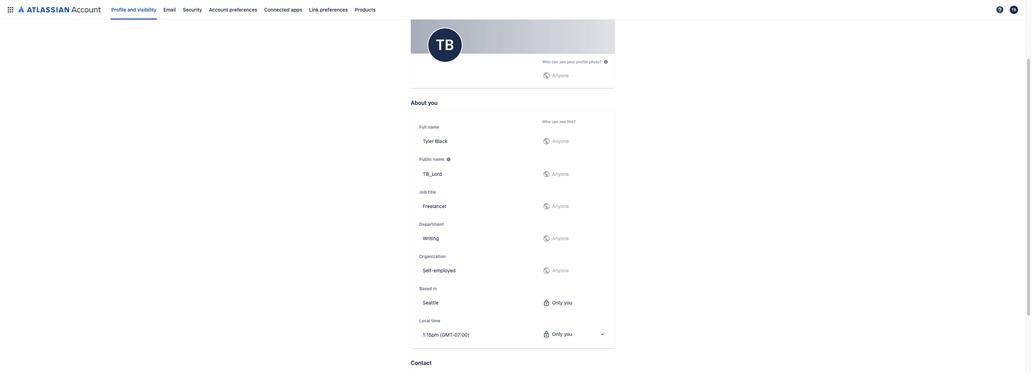 Task type: locate. For each thing, give the bounding box(es) containing it.
about
[[411, 100, 427, 106]]

anyone for self-employed
[[552, 268, 569, 273]]

email
[[163, 6, 176, 12]]

1:15pm (gmt-07:00)
[[423, 332, 470, 338]]

contact
[[411, 360, 432, 366]]

0 vertical spatial you
[[428, 100, 438, 106]]

link preferences
[[309, 6, 348, 12]]

anyone for freelancer
[[552, 203, 569, 209]]

job
[[419, 190, 427, 195]]

can for this?
[[552, 119, 558, 124]]

and
[[128, 6, 136, 12]]

2 only from the top
[[552, 331, 563, 337]]

4 anyone from the top
[[552, 203, 569, 209]]

can left this?
[[552, 119, 558, 124]]

2 who from the top
[[542, 119, 551, 124]]

1 see from the top
[[559, 60, 566, 64]]

anyone for tb_lord
[[552, 171, 569, 177]]

only you inside popup button
[[552, 300, 572, 306]]

name right public
[[433, 157, 444, 162]]

only inside popup button
[[552, 300, 563, 306]]

see for this?
[[559, 119, 566, 124]]

3 anyone from the top
[[552, 171, 569, 177]]

based
[[419, 286, 432, 291]]

1 horizontal spatial preferences
[[320, 6, 348, 12]]

can left your
[[552, 60, 558, 64]]

1 who from the top
[[542, 60, 551, 64]]

title
[[428, 190, 436, 195]]

name for full name
[[428, 124, 439, 130]]

only you inside dropdown button
[[552, 331, 572, 337]]

only you
[[552, 300, 572, 306], [552, 331, 572, 337]]

you right about
[[428, 100, 438, 106]]

1 only from the top
[[552, 300, 563, 306]]

you inside popup button
[[564, 300, 572, 306]]

who for who can see your profile photo?
[[542, 60, 551, 64]]

full
[[419, 124, 427, 130]]

only
[[552, 300, 563, 306], [552, 331, 563, 337]]

2 anyone from the top
[[552, 138, 569, 144]]

1 vertical spatial only
[[552, 331, 563, 337]]

tyler black
[[423, 138, 447, 144]]

anyone
[[552, 72, 569, 78], [552, 138, 569, 144], [552, 171, 569, 177], [552, 203, 569, 209], [552, 235, 569, 241], [552, 268, 569, 273]]

2 preferences from the left
[[320, 6, 348, 12]]

1 vertical spatial who
[[542, 119, 551, 124]]

preferences
[[229, 6, 257, 12], [320, 6, 348, 12]]

see
[[559, 60, 566, 64], [559, 119, 566, 124]]

0 vertical spatial see
[[559, 60, 566, 64]]

0 vertical spatial only
[[552, 300, 563, 306]]

time
[[431, 318, 440, 323]]

employed
[[434, 268, 456, 273]]

1 vertical spatial name
[[433, 157, 444, 162]]

who can see this?
[[542, 119, 576, 124]]

connected
[[264, 6, 290, 12]]

preferences right account
[[229, 6, 257, 12]]

6 anyone from the top
[[552, 268, 569, 273]]

freelancer
[[423, 203, 447, 209]]

who
[[542, 60, 551, 64], [542, 119, 551, 124]]

07:00)
[[455, 332, 470, 338]]

help image
[[996, 5, 1004, 14]]

only you down only you popup button
[[552, 331, 572, 337]]

preferences right link
[[320, 6, 348, 12]]

2 can from the top
[[552, 119, 558, 124]]

black
[[435, 138, 447, 144]]

name for public name
[[433, 157, 444, 162]]

seattle
[[423, 300, 439, 306]]

0 vertical spatial name
[[428, 124, 439, 130]]

preferences for account preferences
[[229, 6, 257, 12]]

who left your
[[542, 60, 551, 64]]

link preferences link
[[307, 4, 350, 15]]

you down only you popup button
[[564, 331, 572, 337]]

can for your
[[552, 60, 558, 64]]

1 vertical spatial can
[[552, 119, 558, 124]]

profile
[[111, 6, 126, 12]]

connected apps
[[264, 6, 302, 12]]

1 preferences from the left
[[229, 6, 257, 12]]

1 can from the top
[[552, 60, 558, 64]]

you up only you dropdown button in the right bottom of the page
[[564, 300, 572, 306]]

1 vertical spatial only you
[[552, 331, 572, 337]]

you inside dropdown button
[[564, 331, 572, 337]]

who for who can see this?
[[542, 119, 551, 124]]

only you up only you dropdown button in the right bottom of the page
[[552, 300, 572, 306]]

1 vertical spatial see
[[559, 119, 566, 124]]

only inside dropdown button
[[552, 331, 563, 337]]

5 anyone from the top
[[552, 235, 569, 241]]

you for 1:15pm (gmt-07:00)
[[564, 331, 572, 337]]

2 see from the top
[[559, 119, 566, 124]]

you
[[428, 100, 438, 106], [564, 300, 572, 306], [564, 331, 572, 337]]

tyler
[[423, 138, 434, 144]]

see left your
[[559, 60, 566, 64]]

1 vertical spatial you
[[564, 300, 572, 306]]

public
[[419, 157, 432, 162]]

account preferences
[[209, 6, 257, 12]]

name
[[428, 124, 439, 130], [433, 157, 444, 162]]

1:15pm
[[423, 332, 439, 338]]

0 vertical spatial only you
[[552, 300, 572, 306]]

1 only you from the top
[[552, 300, 572, 306]]

0 vertical spatial can
[[552, 60, 558, 64]]

2 vertical spatial you
[[564, 331, 572, 337]]

products link
[[353, 4, 378, 15]]

see left this?
[[559, 119, 566, 124]]

only you button
[[540, 327, 609, 341]]

2 only you from the top
[[552, 331, 572, 337]]

only you for seattle
[[552, 300, 572, 306]]

can
[[552, 60, 558, 64], [552, 119, 558, 124]]

0 horizontal spatial preferences
[[229, 6, 257, 12]]

local
[[419, 318, 430, 323]]

banner
[[0, 0, 1026, 20]]

job title
[[419, 190, 436, 195]]

who left this?
[[542, 119, 551, 124]]

name right full
[[428, 124, 439, 130]]

0 vertical spatial who
[[542, 60, 551, 64]]



Task type: vqa. For each thing, say whether or not it's contained in the screenshot.
Account
yes



Task type: describe. For each thing, give the bounding box(es) containing it.
account preferences link
[[207, 4, 259, 15]]

1 anyone from the top
[[552, 72, 569, 78]]

products
[[355, 6, 376, 12]]

apps
[[291, 6, 302, 12]]

only for seattle
[[552, 300, 563, 306]]

photo?
[[589, 60, 602, 64]]

writing
[[423, 235, 439, 241]]

organization
[[419, 254, 446, 259]]

your
[[567, 60, 575, 64]]

security link
[[181, 4, 204, 15]]

local time
[[419, 318, 440, 323]]

profile and visibility
[[111, 6, 156, 12]]

anyone for tyler black
[[552, 138, 569, 144]]

account
[[209, 6, 228, 12]]

self-employed
[[423, 268, 456, 273]]

full name
[[419, 124, 439, 130]]

only you for 1:15pm (gmt-07:00)
[[552, 331, 572, 337]]

connected apps link
[[262, 4, 304, 15]]

profile and visibility link
[[109, 4, 158, 15]]

this?
[[567, 119, 576, 124]]

in
[[433, 286, 437, 291]]

department
[[419, 222, 444, 227]]

tb_lord
[[423, 171, 442, 177]]

link
[[309, 6, 319, 12]]

account image
[[1010, 5, 1018, 14]]

only for 1:15pm (gmt-07:00)
[[552, 331, 563, 337]]

security
[[183, 6, 202, 12]]

profile
[[576, 60, 588, 64]]

see for your
[[559, 60, 566, 64]]

preferences for link preferences
[[320, 6, 348, 12]]

self-
[[423, 268, 434, 273]]

visibility
[[137, 6, 156, 12]]

manage profile menu element
[[4, 0, 994, 19]]

switch to... image
[[6, 5, 15, 14]]

banner containing profile and visibility
[[0, 0, 1026, 20]]

public name
[[419, 157, 444, 162]]

about you
[[411, 100, 438, 106]]

you for seattle
[[564, 300, 572, 306]]

based in
[[419, 286, 437, 291]]

email link
[[161, 4, 178, 15]]

only you button
[[540, 296, 609, 310]]

who can see your profile photo?
[[542, 60, 602, 64]]

(gmt-
[[440, 332, 455, 338]]

anyone for writing
[[552, 235, 569, 241]]



